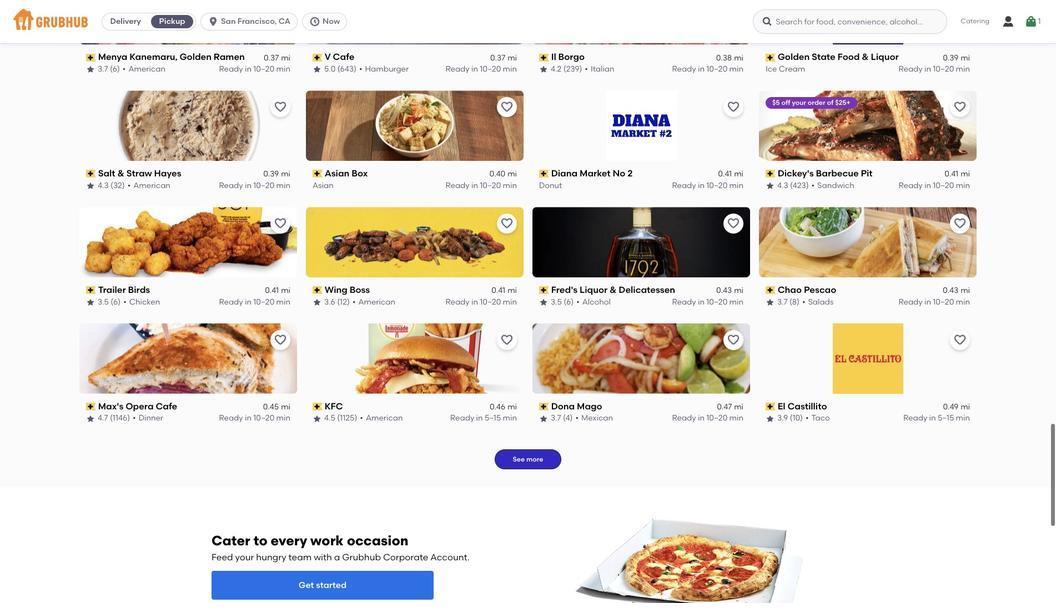 Task type: locate. For each thing, give the bounding box(es) containing it.
0 horizontal spatial 0.37 mi
[[264, 53, 290, 62]]

now button
[[302, 13, 352, 31]]

5–15
[[485, 414, 501, 423], [938, 414, 954, 423]]

mi for menya kanemaru, golden ramen
[[281, 53, 290, 62]]

0.41 for trailer birds
[[265, 286, 279, 296]]

0 horizontal spatial 0.43
[[716, 286, 732, 296]]

il borgo logo image
[[533, 0, 750, 45]]

0.37 mi for v cafe
[[490, 53, 517, 62]]

ready in 10–20 min for asian box
[[446, 181, 517, 190]]

4.3 down "salt"
[[98, 181, 109, 190]]

0.43 mi for fred's liquor & delicatessen
[[716, 286, 744, 296]]

0 horizontal spatial svg image
[[309, 16, 320, 27]]

10–20 for salt & straw hayes
[[253, 181, 274, 190]]

0 horizontal spatial 3.7
[[98, 64, 108, 74]]

dona mago logo image
[[533, 324, 750, 394]]

0 horizontal spatial 0.39
[[263, 170, 279, 179]]

0 horizontal spatial svg image
[[208, 16, 219, 27]]

ready in 5–15 min down 0.49
[[903, 414, 970, 423]]

dinner
[[139, 414, 163, 423]]

2 vertical spatial 3.7
[[551, 414, 561, 423]]

1 horizontal spatial your
[[792, 99, 806, 107]]

1 horizontal spatial cafe
[[333, 52, 354, 62]]

hungry
[[256, 553, 286, 563]]

2 0.43 from the left
[[943, 286, 958, 296]]

1 horizontal spatial 3.5
[[551, 297, 562, 307]]

subscription pass image left v on the top left of page
[[313, 54, 322, 61]]

star icon image for il borgo
[[539, 65, 548, 74]]

• american down salt & straw hayes
[[128, 181, 170, 190]]

save this restaurant image for trailer birds
[[274, 217, 287, 230]]

subscription pass image up donut
[[539, 170, 549, 178]]

subscription pass image for kfc
[[313, 403, 322, 411]]

3.5 (6) down fred's
[[551, 297, 574, 307]]

• dinner
[[133, 414, 163, 423]]

min
[[276, 64, 290, 74], [503, 64, 517, 74], [729, 64, 744, 74], [956, 64, 970, 74], [276, 181, 290, 190], [503, 181, 517, 190], [729, 181, 744, 190], [956, 181, 970, 190], [276, 297, 290, 307], [503, 297, 517, 307], [729, 297, 744, 307], [956, 297, 970, 307], [276, 414, 290, 423], [503, 414, 517, 423], [729, 414, 744, 423], [956, 414, 970, 423]]

2 3.5 (6) from the left
[[551, 297, 574, 307]]

0 vertical spatial cafe
[[333, 52, 354, 62]]

1 ready in 5–15 min from the left
[[450, 414, 517, 423]]

• for v cafe
[[359, 64, 362, 74]]

0.41 mi
[[718, 170, 744, 179], [945, 170, 970, 179], [265, 286, 290, 296], [492, 286, 517, 296]]

ready in 5–15 min for kfc
[[450, 414, 517, 423]]

menya kanemaru, golden ramen
[[98, 52, 245, 62]]

1 horizontal spatial svg image
[[1025, 15, 1038, 28]]

golden
[[180, 52, 212, 62], [778, 52, 810, 62]]

0 vertical spatial 3.7
[[98, 64, 108, 74]]

mi for chao pescao
[[961, 286, 970, 296]]

subscription pass image left trailer
[[86, 287, 96, 294]]

3.9 (10)
[[777, 414, 803, 423]]

kfc logo image
[[306, 324, 524, 394]]

save this restaurant button for diana market no 2
[[724, 97, 744, 117]]

ready in 10–20 min for golden state food & liquor
[[899, 64, 970, 74]]

save this restaurant image for asian box
[[500, 101, 514, 114]]

3.7 left (4)
[[551, 414, 561, 423]]

min for chao pescao
[[956, 297, 970, 307]]

star icon image left • chicken
[[86, 298, 95, 307]]

(1125)
[[337, 414, 357, 423]]

dickey's
[[778, 168, 814, 179]]

see
[[513, 456, 525, 464]]

star icon image left '5.0'
[[313, 65, 322, 74]]

mi for golden state food & liquor
[[961, 53, 970, 62]]

• right (4)
[[576, 414, 579, 423]]

svg image for 1
[[1025, 15, 1038, 28]]

in for salt & straw hayes
[[245, 181, 252, 190]]

ready for il borgo
[[672, 64, 696, 74]]

1 horizontal spatial 3.7
[[551, 414, 561, 423]]

3.5 (6)
[[98, 297, 121, 307], [551, 297, 574, 307]]

1 vertical spatial liquor
[[580, 285, 608, 295]]

save this restaurant button
[[270, 97, 290, 117], [497, 97, 517, 117], [724, 97, 744, 117], [950, 97, 970, 117], [270, 214, 290, 234], [497, 214, 517, 234], [724, 214, 744, 234], [950, 214, 970, 234], [270, 330, 290, 350], [497, 330, 517, 350], [724, 330, 744, 350], [950, 330, 970, 350]]

ready for el castillito
[[903, 414, 927, 423]]

&
[[862, 52, 869, 62], [117, 168, 124, 179], [610, 285, 617, 295]]

star icon image for chao pescao
[[766, 298, 775, 307]]

pickup button
[[149, 13, 196, 31]]

1 vertical spatial your
[[235, 553, 254, 563]]

5–15 down 0.49
[[938, 414, 954, 423]]

mi for il borgo
[[734, 53, 744, 62]]

star icon image for kfc
[[313, 415, 322, 423]]

subscription pass image for max's opera cafe
[[86, 403, 96, 411]]

american down boss
[[358, 297, 395, 307]]

• right (32)
[[128, 181, 131, 190]]

• right (8)
[[802, 297, 805, 307]]

0.43 for fred's liquor & delicatessen
[[716, 286, 732, 296]]

kfc
[[325, 401, 343, 412]]

1 0.37 mi from the left
[[264, 53, 290, 62]]

1 3.5 from the left
[[98, 297, 109, 307]]

1 3.5 (6) from the left
[[98, 297, 121, 307]]

no
[[613, 168, 625, 179]]

1 horizontal spatial 0.37 mi
[[490, 53, 517, 62]]

liquor up • alcohol
[[580, 285, 608, 295]]

delicatessen
[[619, 285, 675, 295]]

(6) down menya
[[110, 64, 120, 74]]

star icon image left 3.7 (6)
[[86, 65, 95, 74]]

3.7 left (8)
[[777, 297, 788, 307]]

in for wing boss
[[471, 297, 478, 307]]

save this restaurant button for kfc
[[497, 330, 517, 350]]

0 horizontal spatial 5–15
[[485, 414, 501, 423]]

10–20 for fred's liquor & delicatessen
[[706, 297, 728, 307]]

• right (239) in the top of the page
[[585, 64, 588, 74]]

asian down asian box
[[313, 181, 334, 190]]

subscription pass image for chao pescao
[[766, 287, 776, 294]]

1 vertical spatial cafe
[[156, 401, 177, 412]]

asian for asian box
[[325, 168, 349, 179]]

american down salt & straw hayes
[[133, 181, 170, 190]]

svg image inside 1 "button"
[[1025, 15, 1038, 28]]

ready in 10–20 min for menya kanemaru, golden ramen
[[219, 64, 290, 74]]

0 horizontal spatial 4.3
[[98, 181, 109, 190]]

mi for wing boss
[[508, 286, 517, 296]]

save this restaurant button for asian box
[[497, 97, 517, 117]]

1 horizontal spatial 0.37
[[490, 53, 505, 62]]

5.0
[[324, 64, 336, 74]]

0 horizontal spatial 0.37
[[264, 53, 279, 62]]

star icon image left 4.3 (32)
[[86, 181, 95, 190]]

cream
[[779, 64, 805, 74]]

subscription pass image left dickey's
[[766, 170, 776, 178]]

0 vertical spatial 0.39 mi
[[943, 53, 970, 62]]

pit
[[861, 168, 873, 179]]

mi for dona mago
[[734, 403, 744, 412]]

star icon image left 3.7 (4)
[[539, 415, 548, 423]]

star icon image for max's opera cafe
[[86, 415, 95, 423]]

1 horizontal spatial 0.39
[[943, 53, 958, 62]]

(6) down trailer
[[111, 297, 121, 307]]

1 horizontal spatial 3.5 (6)
[[551, 297, 574, 307]]

1 0.43 mi from the left
[[716, 286, 744, 296]]

& up alcohol
[[610, 285, 617, 295]]

chao pescao logo image
[[759, 207, 977, 278]]

liquor right food
[[871, 52, 899, 62]]

1 vertical spatial 3.7
[[777, 297, 788, 307]]

star icon image left 4.2
[[539, 65, 548, 74]]

4.3 for dickey's barbecue pit
[[777, 181, 788, 190]]

asian left box
[[325, 168, 349, 179]]

in for asian box
[[471, 181, 478, 190]]

& right food
[[862, 52, 869, 62]]

subscription pass image
[[313, 54, 322, 61], [539, 54, 549, 61], [86, 170, 96, 178], [539, 170, 549, 178], [766, 170, 776, 178], [313, 403, 322, 411], [539, 403, 549, 411], [766, 403, 776, 411]]

taco
[[812, 414, 830, 423]]

ready in 10–20 min for max's opera cafe
[[219, 414, 290, 423]]

4.7
[[98, 414, 108, 423]]

your
[[792, 99, 806, 107], [235, 553, 254, 563]]

0.47
[[717, 403, 732, 412]]

3.5 (6) down trailer
[[98, 297, 121, 307]]

subscription pass image left max's
[[86, 403, 96, 411]]

0.43 mi
[[716, 286, 744, 296], [943, 286, 970, 296]]

• right "(10)" at the right
[[806, 414, 809, 423]]

4.3 (32)
[[98, 181, 125, 190]]

• right (423)
[[812, 181, 815, 190]]

2 0.43 mi from the left
[[943, 286, 970, 296]]

ready in 10–20 min
[[219, 64, 290, 74], [446, 64, 517, 74], [672, 64, 744, 74], [899, 64, 970, 74], [219, 181, 290, 190], [446, 181, 517, 190], [672, 181, 744, 190], [899, 181, 970, 190], [219, 297, 290, 307], [446, 297, 517, 307], [672, 297, 744, 307], [899, 297, 970, 307], [219, 414, 290, 423], [672, 414, 744, 423]]

1 horizontal spatial &
[[610, 285, 617, 295]]

svg image left 1 "button"
[[1002, 15, 1015, 28]]

(6) down fred's
[[564, 297, 574, 307]]

ready for asian box
[[446, 181, 470, 190]]

4.3 left (423)
[[777, 181, 788, 190]]

golden up cream
[[778, 52, 810, 62]]

0.37 for menya kanemaru, golden ramen
[[264, 53, 279, 62]]

dona mago
[[551, 401, 602, 412]]

your right off
[[792, 99, 806, 107]]

0.37 mi down main navigation navigation
[[490, 53, 517, 62]]

& up (32)
[[117, 168, 124, 179]]

•
[[123, 64, 126, 74], [359, 64, 362, 74], [585, 64, 588, 74], [128, 181, 131, 190], [812, 181, 815, 190], [123, 297, 126, 307], [353, 297, 356, 307], [576, 297, 580, 307], [802, 297, 805, 307], [133, 414, 136, 423], [360, 414, 363, 423], [576, 414, 579, 423], [806, 414, 809, 423]]

kanemaru,
[[130, 52, 177, 62]]

ready in 10–20 min for salt & straw hayes
[[219, 181, 290, 190]]

hayes
[[154, 168, 181, 179]]

save this restaurant image
[[500, 101, 514, 114], [953, 101, 967, 114], [500, 217, 514, 230], [727, 217, 740, 230], [953, 217, 967, 230], [727, 334, 740, 347]]

subscription pass image left dona
[[539, 403, 549, 411]]

0.37 down ca
[[264, 53, 279, 62]]

2 0.37 mi from the left
[[490, 53, 517, 62]]

0.40 mi
[[490, 170, 517, 179]]

ready for kfc
[[450, 414, 474, 423]]

ready for chao pescao
[[899, 297, 923, 307]]

trailer
[[98, 285, 126, 295]]

cafe up (643)
[[333, 52, 354, 62]]

0.37 for v cafe
[[490, 53, 505, 62]]

1 horizontal spatial golden
[[778, 52, 810, 62]]

min for el castillito
[[956, 414, 970, 423]]

3.7
[[98, 64, 108, 74], [777, 297, 788, 307], [551, 414, 561, 423]]

1 0.37 from the left
[[264, 53, 279, 62]]

1 horizontal spatial 4.3
[[777, 181, 788, 190]]

1 vertical spatial asian
[[313, 181, 334, 190]]

subscription pass image left kfc
[[313, 403, 322, 411]]

american down kanemaru,
[[128, 64, 165, 74]]

2 vertical spatial &
[[610, 285, 617, 295]]

mi for kfc
[[508, 403, 517, 412]]

subscription pass image left wing at the top of the page
[[313, 287, 322, 294]]

save this restaurant image for kfc
[[500, 334, 514, 347]]

0 horizontal spatial 3.5 (6)
[[98, 297, 121, 307]]

star icon image for dickey's barbecue pit
[[766, 181, 775, 190]]

ready in 10–20 min for il borgo
[[672, 64, 744, 74]]

• sandwich
[[812, 181, 855, 190]]

birds
[[128, 285, 150, 295]]

mi for v cafe
[[508, 53, 517, 62]]

svg image inside san francisco, ca button
[[208, 16, 219, 27]]

10–20 for menya kanemaru, golden ramen
[[253, 64, 274, 74]]

subscription pass image left asian box
[[313, 170, 322, 178]]

fred's liquor & delicatessen
[[551, 285, 675, 295]]

2 4.3 from the left
[[777, 181, 788, 190]]

star icon image left 4.7
[[86, 415, 95, 423]]

2 0.37 from the left
[[490, 53, 505, 62]]

mi for el castillito
[[961, 403, 970, 412]]

0.43 mi for chao pescao
[[943, 286, 970, 296]]

star icon image for v cafe
[[313, 65, 322, 74]]

svg image up ice
[[762, 16, 773, 27]]

save this restaurant image
[[274, 101, 287, 114], [727, 101, 740, 114], [274, 217, 287, 230], [274, 334, 287, 347], [500, 334, 514, 347], [953, 334, 967, 347]]

subscription pass image left menya
[[86, 54, 96, 61]]

0 horizontal spatial cafe
[[156, 401, 177, 412]]

3.9
[[777, 414, 788, 423]]

1 horizontal spatial 0.43 mi
[[943, 286, 970, 296]]

get started link
[[212, 571, 434, 600]]

3.5
[[98, 297, 109, 307], [551, 297, 562, 307]]

0.37 mi down ca
[[264, 53, 290, 62]]

(6) for trailer
[[111, 297, 121, 307]]

opera
[[126, 401, 154, 412]]

ready for salt & straw hayes
[[219, 181, 243, 190]]

min for v cafe
[[503, 64, 517, 74]]

0 horizontal spatial golden
[[180, 52, 212, 62]]

0.41 for dickey's barbecue pit
[[945, 170, 958, 179]]

• american down kanemaru,
[[123, 64, 165, 74]]

diana
[[551, 168, 578, 179]]

svg image
[[1002, 15, 1015, 28], [208, 16, 219, 27], [762, 16, 773, 27]]

1 vertical spatial 0.39 mi
[[263, 170, 290, 179]]

0.39 mi for golden state food & liquor
[[943, 53, 970, 62]]

1 horizontal spatial 0.43
[[943, 286, 958, 296]]

• right (1125)
[[360, 414, 363, 423]]

dickey's barbecue pit
[[778, 168, 873, 179]]

star icon image
[[86, 65, 95, 74], [313, 65, 322, 74], [539, 65, 548, 74], [86, 181, 95, 190], [766, 181, 775, 190], [86, 298, 95, 307], [313, 298, 322, 307], [539, 298, 548, 307], [766, 298, 775, 307], [86, 415, 95, 423], [313, 415, 322, 423], [539, 415, 548, 423], [766, 415, 775, 423]]

1 4.3 from the left
[[98, 181, 109, 190]]

star icon image left • alcohol
[[539, 298, 548, 307]]

1 horizontal spatial 5–15
[[938, 414, 954, 423]]

subscription pass image
[[86, 54, 96, 61], [766, 54, 776, 61], [313, 170, 322, 178], [86, 287, 96, 294], [313, 287, 322, 294], [539, 287, 549, 294], [766, 287, 776, 294], [86, 403, 96, 411]]

0.37 down main navigation navigation
[[490, 53, 505, 62]]

10–20 for chao pescao
[[933, 297, 954, 307]]

0 vertical spatial 0.39
[[943, 53, 958, 62]]

0.38 mi
[[716, 53, 744, 62]]

0.49 mi
[[943, 403, 970, 412]]

italian
[[591, 64, 614, 74]]

ready for dona mago
[[672, 414, 696, 423]]

3.5 down fred's
[[551, 297, 562, 307]]

0 horizontal spatial &
[[117, 168, 124, 179]]

liquor
[[871, 52, 899, 62], [580, 285, 608, 295]]

ready in 5–15 min
[[450, 414, 517, 423], [903, 414, 970, 423]]

• right (643)
[[359, 64, 362, 74]]

subscription pass image left el
[[766, 403, 776, 411]]

0 horizontal spatial 0.39 mi
[[263, 170, 290, 179]]

star icon image left the 4.3 (423)
[[766, 181, 775, 190]]

ready in 5–15 min down 0.46
[[450, 414, 517, 423]]

subscription pass image left fred's
[[539, 287, 549, 294]]

mexican
[[581, 414, 613, 423]]

• down max's opera cafe
[[133, 414, 136, 423]]

subscription pass image left chao
[[766, 287, 776, 294]]

subscription pass image for salt & straw hayes
[[86, 170, 96, 178]]

10–20 for dona mago
[[706, 414, 728, 423]]

1 5–15 from the left
[[485, 414, 501, 423]]

save this restaurant image for salt & straw hayes
[[274, 101, 287, 114]]

0.47 mi
[[717, 403, 744, 412]]

10–20 for wing boss
[[480, 297, 501, 307]]

• right 3.7 (6)
[[123, 64, 126, 74]]

1 0.43 from the left
[[716, 286, 732, 296]]

in for trailer birds
[[245, 297, 252, 307]]

2 golden from the left
[[778, 52, 810, 62]]

1 horizontal spatial 0.39 mi
[[943, 53, 970, 62]]

subscription pass image left "salt"
[[86, 170, 96, 178]]

3.6
[[324, 297, 335, 307]]

donut
[[539, 181, 562, 190]]

min for il borgo
[[729, 64, 744, 74]]

1 horizontal spatial ready in 5–15 min
[[903, 414, 970, 423]]

your down cater
[[235, 553, 254, 563]]

cafe up dinner
[[156, 401, 177, 412]]

in for il borgo
[[698, 64, 705, 74]]

main navigation navigation
[[0, 0, 1056, 43]]

• american down boss
[[353, 297, 395, 307]]

diana market no 2 logo image
[[606, 91, 677, 161]]

0.45 mi
[[263, 403, 290, 412]]

2 5–15 from the left
[[938, 414, 954, 423]]

5–15 down 0.46
[[485, 414, 501, 423]]

(4)
[[563, 414, 573, 423]]

min for fred's liquor & delicatessen
[[729, 297, 744, 307]]

in for el castillito
[[929, 414, 936, 423]]

american right (1125)
[[366, 414, 403, 423]]

3.5 down trailer
[[98, 297, 109, 307]]

(643)
[[337, 64, 356, 74]]

svg image for now
[[309, 16, 320, 27]]

0 vertical spatial &
[[862, 52, 869, 62]]

svg image
[[1025, 15, 1038, 28], [309, 16, 320, 27]]

3.7 down menya
[[98, 64, 108, 74]]

min for menya kanemaru, golden ramen
[[276, 64, 290, 74]]

4.5
[[324, 414, 335, 423]]

2 3.5 from the left
[[551, 297, 562, 307]]

1 horizontal spatial liquor
[[871, 52, 899, 62]]

subscription pass image left il
[[539, 54, 549, 61]]

2 ready in 5–15 min from the left
[[903, 414, 970, 423]]

star icon image left 3.9
[[766, 415, 775, 423]]

star icon image left 3.7 (8)
[[766, 298, 775, 307]]

2 horizontal spatial 3.7
[[777, 297, 788, 307]]

to
[[254, 533, 267, 549]]

0.41
[[718, 170, 732, 179], [945, 170, 958, 179], [265, 286, 279, 296], [492, 286, 505, 296]]

star icon image left 4.5
[[313, 415, 322, 423]]

0.43
[[716, 286, 732, 296], [943, 286, 958, 296]]

ramen
[[214, 52, 245, 62]]

ready for fred's liquor & delicatessen
[[672, 297, 696, 307]]

• down trailer birds
[[123, 297, 126, 307]]

• right (12)
[[353, 297, 356, 307]]

svg image inside now button
[[309, 16, 320, 27]]

0 horizontal spatial liquor
[[580, 285, 608, 295]]

asian for asian
[[313, 181, 334, 190]]

• down fred's
[[576, 297, 580, 307]]

asian box
[[325, 168, 368, 179]]

0 vertical spatial your
[[792, 99, 806, 107]]

1 vertical spatial 0.39
[[263, 170, 279, 179]]

see more
[[513, 456, 543, 464]]

ready in 10–20 min for chao pescao
[[899, 297, 970, 307]]

star icon image left '3.6'
[[313, 298, 322, 307]]

trailer birds logo image
[[79, 207, 297, 278]]

subscription pass image for il borgo
[[539, 54, 549, 61]]

subscription pass image up ice
[[766, 54, 776, 61]]

0 horizontal spatial 0.43 mi
[[716, 286, 744, 296]]

0.37 mi for menya kanemaru, golden ramen
[[264, 53, 290, 62]]

0 horizontal spatial your
[[235, 553, 254, 563]]

mi
[[281, 53, 290, 62], [508, 53, 517, 62], [734, 53, 744, 62], [961, 53, 970, 62], [281, 170, 290, 179], [508, 170, 517, 179], [734, 170, 744, 179], [961, 170, 970, 179], [281, 286, 290, 296], [508, 286, 517, 296], [734, 286, 744, 296], [961, 286, 970, 296], [281, 403, 290, 412], [508, 403, 517, 412], [734, 403, 744, 412], [961, 403, 970, 412]]

golden left the ramen
[[180, 52, 212, 62]]

svg image left san
[[208, 16, 219, 27]]

0 vertical spatial asian
[[325, 168, 349, 179]]

salt
[[98, 168, 115, 179]]

star icon image for dona mago
[[539, 415, 548, 423]]

0.37
[[264, 53, 279, 62], [490, 53, 505, 62]]

0 horizontal spatial 3.5
[[98, 297, 109, 307]]

0.43 for chao pescao
[[943, 286, 958, 296]]

0 horizontal spatial ready in 5–15 min
[[450, 414, 517, 423]]



Task type: describe. For each thing, give the bounding box(es) containing it.
(423)
[[790, 181, 809, 190]]

4.7 (1146)
[[98, 414, 130, 423]]

order
[[808, 99, 826, 107]]

5.0 (643)
[[324, 64, 356, 74]]

0.45
[[263, 403, 279, 412]]

el
[[778, 401, 785, 412]]

v
[[325, 52, 331, 62]]

1 vertical spatial &
[[117, 168, 124, 179]]

il borgo
[[551, 52, 585, 62]]

more
[[526, 456, 543, 464]]

el castillito logo image
[[833, 324, 903, 394]]

5–15 for el castillito
[[938, 414, 954, 423]]

4.2 (239)
[[551, 64, 582, 74]]

in for kfc
[[476, 414, 483, 423]]

(6) for menya
[[110, 64, 120, 74]]

star icon image for trailer birds
[[86, 298, 95, 307]]

get
[[299, 580, 314, 591]]

ca
[[279, 17, 290, 26]]

3.7 (8)
[[777, 297, 800, 307]]

0 vertical spatial liquor
[[871, 52, 899, 62]]

il
[[551, 52, 556, 62]]

3.7 for chao pescao
[[777, 297, 788, 307]]

2 horizontal spatial svg image
[[1002, 15, 1015, 28]]

ice
[[766, 64, 777, 74]]

trailer birds
[[98, 285, 150, 295]]

san francisco, ca
[[221, 17, 290, 26]]

hamburger
[[365, 64, 409, 74]]

• alcohol
[[576, 297, 611, 307]]

save this restaurant image for fred's liquor & delicatessen
[[727, 217, 740, 230]]

star icon image for wing boss
[[313, 298, 322, 307]]

sandwich
[[817, 181, 855, 190]]

min for diana market no 2
[[729, 181, 744, 190]]

subscription pass image for dona mago
[[539, 403, 549, 411]]

0.40
[[490, 170, 505, 179]]

min for salt & straw hayes
[[276, 181, 290, 190]]

4.2
[[551, 64, 562, 74]]

pescao
[[804, 285, 836, 295]]

(32)
[[111, 181, 125, 190]]

3.6 (12)
[[324, 297, 350, 307]]

• for il borgo
[[585, 64, 588, 74]]

dona
[[551, 401, 575, 412]]

• for dona mago
[[576, 414, 579, 423]]

1 golden from the left
[[180, 52, 212, 62]]

in for fred's liquor & delicatessen
[[698, 297, 705, 307]]

golden state food & liquor logo image
[[833, 0, 903, 45]]

fred's liquor & delicatessen logo image
[[533, 207, 750, 278]]

corporate
[[383, 553, 428, 563]]

5–15 for kfc
[[485, 414, 501, 423]]

barbecue
[[816, 168, 859, 179]]

3.5 (6) for trailer birds
[[98, 297, 121, 307]]

chao pescao
[[778, 285, 836, 295]]

mi for salt & straw hayes
[[281, 170, 290, 179]]

(10)
[[790, 414, 803, 423]]

feed
[[212, 553, 233, 563]]

10–20 for v cafe
[[480, 64, 501, 74]]

occasion
[[347, 533, 408, 549]]

wing boss logo image
[[306, 207, 524, 278]]

asian box logo image
[[306, 91, 524, 161]]

v cafe logo image
[[306, 0, 524, 45]]

v cafe
[[325, 52, 354, 62]]

min for dona mago
[[729, 414, 744, 423]]

in for chao pescao
[[925, 297, 931, 307]]

san
[[221, 17, 236, 26]]

mi for max's opera cafe
[[281, 403, 290, 412]]

subscription pass image for dickey's barbecue pit
[[766, 170, 776, 178]]

save this restaurant button for salt & straw hayes
[[270, 97, 290, 117]]

ready for diana market no 2
[[672, 181, 696, 190]]

ice cream
[[766, 64, 805, 74]]

subscription pass image for menya kanemaru, golden ramen
[[86, 54, 96, 61]]

(1146)
[[110, 414, 130, 423]]

2
[[628, 168, 633, 179]]

10–20 for il borgo
[[706, 64, 728, 74]]

menya kanemaru, golden ramen logo image
[[79, 0, 297, 45]]

(6) for fred's
[[564, 297, 574, 307]]

3.7 for dona mago
[[551, 414, 561, 423]]

4.3 (423)
[[777, 181, 809, 190]]

box
[[352, 168, 368, 179]]

started
[[316, 580, 347, 591]]

1 horizontal spatial svg image
[[762, 16, 773, 27]]

save this restaurant image for el castillito
[[953, 334, 967, 347]]

max's opera cafe logo image
[[79, 324, 297, 394]]

mi for dickey's barbecue pit
[[961, 170, 970, 179]]

el castillito
[[778, 401, 827, 412]]

subscription pass image for wing boss
[[313, 287, 322, 294]]

save this restaurant button for chao pescao
[[950, 214, 970, 234]]

san francisco, ca button
[[201, 13, 302, 31]]

mi for fred's liquor & delicatessen
[[734, 286, 744, 296]]

salt & straw hayes logo image
[[79, 91, 297, 161]]

Search for food, convenience, alcohol... search field
[[753, 9, 947, 34]]

0.41 mi for dickey's barbecue pit
[[945, 170, 970, 179]]

subscription pass image for v cafe
[[313, 54, 322, 61]]

ready in 10–20 min for dickey's barbecue pit
[[899, 181, 970, 190]]

cater
[[212, 533, 250, 549]]

$5 off your order of $25+
[[772, 99, 851, 107]]

• american right (1125)
[[360, 414, 403, 423]]

in for diana market no 2
[[698, 181, 705, 190]]

boss
[[350, 285, 370, 295]]

cater to every work occasion feed your hungry team with a grubhub corporate account.
[[212, 533, 470, 563]]

a
[[334, 553, 340, 563]]

save this restaurant button for fred's liquor & delicatessen
[[724, 214, 744, 234]]

see more button
[[495, 450, 561, 470]]

0.49
[[943, 403, 958, 412]]

team
[[289, 553, 312, 563]]

3.7 (4)
[[551, 414, 573, 423]]

4.3 for salt & straw hayes
[[98, 181, 109, 190]]

min for golden state food & liquor
[[956, 64, 970, 74]]

subscription pass image for el castillito
[[766, 403, 776, 411]]

save this restaurant button for wing boss
[[497, 214, 517, 234]]

10–20 for asian box
[[480, 181, 501, 190]]

0.39 for golden state food & liquor
[[943, 53, 958, 62]]

save this restaurant button for trailer birds
[[270, 214, 290, 234]]

pickup
[[159, 17, 185, 26]]

0.41 mi for trailer birds
[[265, 286, 290, 296]]

• american for boss
[[353, 297, 395, 307]]

• italian
[[585, 64, 614, 74]]

mago
[[577, 401, 602, 412]]

10–20 for max's opera cafe
[[253, 414, 274, 423]]

in for menya kanemaru, golden ramen
[[245, 64, 252, 74]]

dickey's barbecue pit logo image
[[759, 91, 977, 161]]

• taco
[[806, 414, 830, 423]]

save this restaurant button for max's opera cafe
[[270, 330, 290, 350]]

save this restaurant image for diana market no 2
[[727, 101, 740, 114]]

0.39 for salt & straw hayes
[[263, 170, 279, 179]]

• american for &
[[128, 181, 170, 190]]

food
[[838, 52, 860, 62]]

state
[[812, 52, 836, 62]]

salt & straw hayes
[[98, 168, 181, 179]]

2 horizontal spatial &
[[862, 52, 869, 62]]

castillito
[[788, 401, 827, 412]]

salads
[[808, 297, 834, 307]]

0.46
[[490, 403, 505, 412]]

wing
[[325, 285, 348, 295]]

your inside cater to every work occasion feed your hungry team with a grubhub corporate account.
[[235, 553, 254, 563]]

min for wing boss
[[503, 297, 517, 307]]

• for max's opera cafe
[[133, 414, 136, 423]]

max's opera cafe
[[98, 401, 177, 412]]

$5
[[772, 99, 780, 107]]

3.7 (6)
[[98, 64, 120, 74]]

delivery
[[110, 17, 141, 26]]

• for wing boss
[[353, 297, 356, 307]]

star icon image for fred's liquor & delicatessen
[[539, 298, 548, 307]]

straw
[[126, 168, 152, 179]]

ready in 5–15 min for el castillito
[[903, 414, 970, 423]]

american for kanemaru,
[[128, 64, 165, 74]]

market
[[580, 168, 611, 179]]

save this restaurant button for el castillito
[[950, 330, 970, 350]]

ready for menya kanemaru, golden ramen
[[219, 64, 243, 74]]

• for chao pescao
[[802, 297, 805, 307]]

menya
[[98, 52, 127, 62]]

max's
[[98, 401, 123, 412]]

mi for asian box
[[508, 170, 517, 179]]

alcohol
[[582, 297, 611, 307]]

0.38
[[716, 53, 732, 62]]

get started
[[299, 580, 347, 591]]

fred's
[[551, 285, 578, 295]]

off
[[781, 99, 790, 107]]

ready for v cafe
[[446, 64, 470, 74]]

0.46 mi
[[490, 403, 517, 412]]

• for fred's liquor & delicatessen
[[576, 297, 580, 307]]

with
[[314, 553, 332, 563]]

american for boss
[[358, 297, 395, 307]]

catering button
[[953, 9, 997, 34]]

• for kfc
[[360, 414, 363, 423]]

3.5 for fred's liquor & delicatessen
[[551, 297, 562, 307]]

min for asian box
[[503, 181, 517, 190]]

chao
[[778, 285, 802, 295]]



Task type: vqa. For each thing, say whether or not it's contained in the screenshot.
SUI's SHRIMP
no



